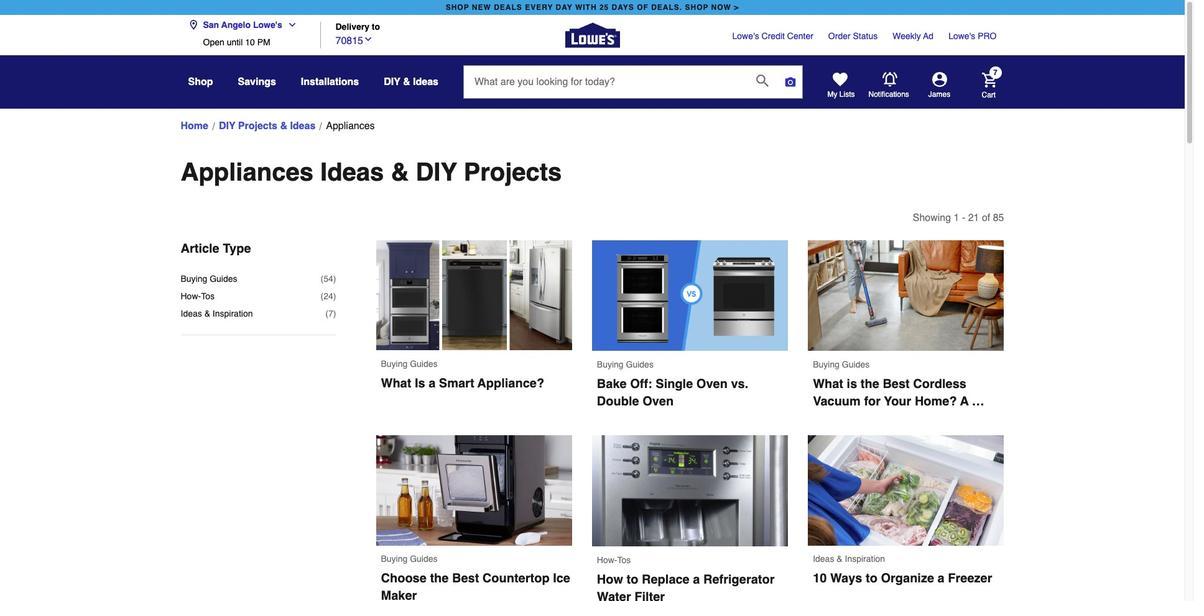 Task type: locate. For each thing, give the bounding box(es) containing it.
1 vertical spatial appliances
[[181, 158, 313, 187]]

chevron down image down delivery to
[[363, 34, 373, 44]]

2 horizontal spatial to
[[866, 572, 877, 587]]

to right "delivery"
[[372, 22, 380, 32]]

0 horizontal spatial what
[[381, 377, 411, 391]]

what up the vacuum
[[813, 377, 843, 392]]

ideas inside button
[[413, 76, 438, 88]]

( down '54'
[[321, 292, 324, 302]]

buying for bake off: single oven vs. double oven
[[597, 360, 624, 370]]

2 horizontal spatial lowe's
[[948, 31, 975, 41]]

what inside what is the best cordless vacuum for your home? a comprehensive guide
[[813, 377, 843, 392]]

choose the best countertop ice maker
[[381, 572, 574, 602]]

what left is
[[381, 377, 411, 391]]

1 vertical spatial ideas & inspiration
[[813, 555, 885, 565]]

1 vertical spatial tos
[[617, 556, 631, 566]]

type
[[223, 242, 251, 256]]

Search Query text field
[[464, 66, 746, 98]]

how-tos down article
[[181, 292, 215, 302]]

buying guides for choose the best countertop ice maker
[[381, 555, 438, 565]]

1 vertical spatial chevron down image
[[363, 34, 373, 44]]

-
[[962, 213, 965, 224]]

7 up cart
[[993, 69, 997, 77]]

0 horizontal spatial 10
[[245, 37, 255, 47]]

1 horizontal spatial what
[[813, 377, 843, 392]]

chevron down image inside 70815 'button'
[[363, 34, 373, 44]]

a right replace on the right
[[693, 573, 700, 588]]

1 vertical spatial (
[[321, 292, 324, 302]]

None search field
[[463, 65, 803, 110]]

1 horizontal spatial inspiration
[[845, 555, 885, 565]]

0 horizontal spatial projects
[[238, 121, 277, 132]]

1 vertical spatial best
[[452, 572, 479, 587]]

diy projects & ideas
[[219, 121, 315, 132]]

lowe's up pm
[[253, 20, 282, 30]]

( up 24
[[321, 274, 324, 284]]

0 horizontal spatial lowe's
[[253, 20, 282, 30]]

appliances down 'diy projects & ideas' link
[[181, 158, 313, 187]]

1
[[954, 213, 959, 224]]

home
[[181, 121, 208, 132]]

how- up how
[[597, 556, 617, 566]]

1 horizontal spatial lowe's
[[732, 31, 759, 41]]

how-tos
[[181, 292, 215, 302], [597, 556, 631, 566]]

( for 54
[[321, 274, 324, 284]]

oven down single in the bottom of the page
[[643, 395, 674, 409]]

1 vertical spatial )
[[333, 292, 336, 302]]

a left freezer
[[938, 572, 944, 587]]

1 horizontal spatial to
[[627, 573, 638, 588]]

) up ( 7 )
[[333, 292, 336, 302]]

1 vertical spatial diy
[[219, 121, 235, 132]]

0 vertical spatial 7
[[993, 69, 997, 77]]

to
[[372, 22, 380, 32], [866, 572, 877, 587], [627, 573, 638, 588]]

of
[[982, 213, 990, 224]]

& inside button
[[403, 76, 410, 88]]

appliances down installations button
[[326, 121, 375, 132]]

lowe's for lowe's credit center
[[732, 31, 759, 41]]

0 vertical spatial (
[[321, 274, 324, 284]]

ideas & inspiration for (
[[181, 309, 253, 319]]

buying guides
[[181, 274, 237, 284], [381, 360, 438, 370], [597, 360, 654, 370], [813, 360, 870, 370], [381, 555, 438, 565]]

inspiration
[[213, 309, 253, 319], [845, 555, 885, 565]]

0 vertical spatial diy
[[384, 76, 400, 88]]

lowe's home improvement lists image
[[832, 72, 847, 87]]

the inside "choose the best countertop ice maker"
[[430, 572, 449, 587]]

guides
[[210, 274, 237, 284], [410, 360, 438, 370], [626, 360, 654, 370], [842, 360, 870, 370], [410, 555, 438, 565]]

oven left vs.
[[696, 377, 728, 392]]

buying guides for bake off: single oven vs. double oven
[[597, 360, 654, 370]]

0 vertical spatial inspiration
[[213, 309, 253, 319]]

status
[[853, 31, 878, 41]]

0 horizontal spatial the
[[430, 572, 449, 587]]

lowe's pro
[[948, 31, 997, 41]]

0 vertical spatial ideas & inspiration
[[181, 309, 253, 319]]

buying for what is the best cordless vacuum for your home? a comprehensive guide
[[813, 360, 840, 370]]

single
[[656, 377, 693, 392]]

1 vertical spatial 10
[[813, 572, 827, 587]]

order status link
[[828, 30, 878, 42]]

appliances for appliances
[[326, 121, 375, 132]]

a double wall oven in blue cabinets, a black dishwasher and a stainless steel refrigerator. image
[[376, 241, 572, 351]]

article
[[181, 242, 219, 256]]

how-tos for (
[[181, 292, 215, 302]]

shop new deals every day with 25 days of deals. shop now >
[[446, 3, 739, 12]]

7 down ( 24 )
[[328, 309, 333, 319]]

0 vertical spatial tos
[[201, 292, 215, 302]]

how-tos up how
[[597, 556, 631, 566]]

diy
[[384, 76, 400, 88], [219, 121, 235, 132], [416, 158, 457, 187]]

(
[[321, 274, 324, 284], [321, 292, 324, 302], [325, 309, 328, 319]]

appliance?
[[477, 377, 544, 391]]

1 horizontal spatial projects
[[464, 158, 562, 187]]

0 horizontal spatial 7
[[328, 309, 333, 319]]

2 ) from the top
[[333, 292, 336, 302]]

to right how
[[627, 573, 638, 588]]

0 vertical spatial oven
[[696, 377, 728, 392]]

0 horizontal spatial a
[[429, 377, 436, 391]]

how- for (
[[181, 292, 201, 302]]

54
[[324, 274, 333, 284]]

cart
[[982, 90, 996, 99]]

1 horizontal spatial ideas & inspiration
[[813, 555, 885, 565]]

1 horizontal spatial chevron down image
[[363, 34, 373, 44]]

best left countertop
[[452, 572, 479, 587]]

lowe's left the pro
[[948, 31, 975, 41]]

ways
[[830, 572, 862, 587]]

1 ) from the top
[[333, 274, 336, 284]]

0 horizontal spatial how-
[[181, 292, 201, 302]]

appliances for appliances ideas & diy projects
[[181, 158, 313, 187]]

) up 24
[[333, 274, 336, 284]]

0 vertical spatial 10
[[245, 37, 255, 47]]

2 vertical spatial diy
[[416, 158, 457, 187]]

>
[[734, 3, 739, 12]]

open
[[203, 37, 224, 47]]

2 vertical spatial )
[[333, 309, 336, 319]]

1 horizontal spatial how-
[[597, 556, 617, 566]]

ideas
[[413, 76, 438, 88], [290, 121, 315, 132], [320, 158, 384, 187], [181, 309, 202, 319], [813, 555, 834, 565]]

the
[[861, 377, 879, 392], [430, 572, 449, 587]]

1 horizontal spatial appliances
[[326, 121, 375, 132]]

how- down article
[[181, 292, 201, 302]]

pm
[[257, 37, 270, 47]]

1 horizontal spatial 7
[[993, 69, 997, 77]]

how
[[597, 573, 623, 588]]

1 horizontal spatial how-tos
[[597, 556, 631, 566]]

( for 24
[[321, 292, 324, 302]]

chevron down image
[[282, 20, 297, 30], [363, 34, 373, 44]]

1 horizontal spatial shop
[[685, 3, 709, 12]]

diy for diy & ideas
[[384, 76, 400, 88]]

chevron down image inside san angelo lowe's button
[[282, 20, 297, 30]]

0 vertical spatial )
[[333, 274, 336, 284]]

search image
[[756, 74, 769, 87]]

1 vertical spatial inspiration
[[845, 555, 885, 565]]

guides for (
[[210, 274, 237, 284]]

appliances button
[[326, 119, 375, 134]]

how-
[[181, 292, 201, 302], [597, 556, 617, 566]]

until
[[227, 37, 243, 47]]

0 vertical spatial best
[[883, 377, 910, 392]]

0 vertical spatial appliances
[[326, 121, 375, 132]]

new
[[472, 3, 491, 12]]

0 horizontal spatial shop
[[446, 3, 469, 12]]

1 horizontal spatial diy
[[384, 76, 400, 88]]

1 what from the left
[[381, 377, 411, 391]]

san angelo lowe's button
[[188, 12, 302, 37]]

oven
[[696, 377, 728, 392], [643, 395, 674, 409]]

0 horizontal spatial best
[[452, 572, 479, 587]]

projects
[[238, 121, 277, 132], [464, 158, 562, 187]]

0 horizontal spatial tos
[[201, 292, 215, 302]]

0 horizontal spatial oven
[[643, 395, 674, 409]]

comprehensive
[[813, 412, 906, 426]]

tos up how
[[617, 556, 631, 566]]

james button
[[910, 72, 969, 100]]

center
[[787, 31, 813, 41]]

a black frigidaire countertop ice maker on a kitchen counter. image
[[376, 436, 572, 546]]

shop left new
[[446, 3, 469, 12]]

what for what is the best cordless vacuum for your home? a comprehensive guide
[[813, 377, 843, 392]]

diy & ideas
[[384, 76, 438, 88]]

buying
[[181, 274, 207, 284], [381, 360, 408, 370], [597, 360, 624, 370], [813, 360, 840, 370], [381, 555, 408, 565]]

guide
[[910, 412, 945, 426]]

off:
[[630, 377, 652, 392]]

double
[[597, 395, 639, 409]]

home?
[[915, 395, 957, 409]]

1 horizontal spatial a
[[693, 573, 700, 588]]

( down ( 24 )
[[325, 309, 328, 319]]

lowe's for lowe's pro
[[948, 31, 975, 41]]

water
[[597, 591, 631, 602]]

0 horizontal spatial chevron down image
[[282, 20, 297, 30]]

0 horizontal spatial diy
[[219, 121, 235, 132]]

a right is
[[429, 377, 436, 391]]

1 horizontal spatial 10
[[813, 572, 827, 587]]

now
[[711, 3, 731, 12]]

0 vertical spatial how-tos
[[181, 292, 215, 302]]

10
[[245, 37, 255, 47], [813, 572, 827, 587]]

deals
[[494, 3, 522, 12]]

diy inside button
[[384, 76, 400, 88]]

7
[[993, 69, 997, 77], [328, 309, 333, 319]]

the right choose on the left of page
[[430, 572, 449, 587]]

the up for
[[861, 377, 879, 392]]

1 vertical spatial projects
[[464, 158, 562, 187]]

0 horizontal spatial to
[[372, 22, 380, 32]]

0 horizontal spatial appliances
[[181, 158, 313, 187]]

0 horizontal spatial inspiration
[[213, 309, 253, 319]]

tos
[[201, 292, 215, 302], [617, 556, 631, 566]]

chevron down image right angelo
[[282, 20, 297, 30]]

3 ) from the top
[[333, 309, 336, 319]]

1 horizontal spatial best
[[883, 377, 910, 392]]

0 vertical spatial chevron down image
[[282, 20, 297, 30]]

shop
[[446, 3, 469, 12], [685, 3, 709, 12]]

best up your
[[883, 377, 910, 392]]

guides for choose the best countertop ice maker
[[410, 555, 438, 565]]

1 horizontal spatial tos
[[617, 556, 631, 566]]

buying for (
[[181, 274, 207, 284]]

0 horizontal spatial ideas & inspiration
[[181, 309, 253, 319]]

tos down article
[[201, 292, 215, 302]]

1 vertical spatial 7
[[328, 309, 333, 319]]

) down ( 24 )
[[333, 309, 336, 319]]

0 horizontal spatial how-tos
[[181, 292, 215, 302]]

diy projects & ideas link
[[219, 119, 315, 134]]

2 vertical spatial (
[[325, 309, 328, 319]]

1 vertical spatial how-tos
[[597, 556, 631, 566]]

0 vertical spatial the
[[861, 377, 879, 392]]

1 vertical spatial how-
[[597, 556, 617, 566]]

2 what from the left
[[813, 377, 843, 392]]

10 left ways
[[813, 572, 827, 587]]

graphic showing a single oven versus a double oven. image
[[592, 241, 788, 351]]

1 vertical spatial the
[[430, 572, 449, 587]]

countertop
[[482, 572, 550, 587]]

pro
[[978, 31, 997, 41]]

bake off: single oven vs. double oven
[[597, 377, 752, 409]]

1 horizontal spatial the
[[861, 377, 879, 392]]

0 vertical spatial how-
[[181, 292, 201, 302]]

)
[[333, 274, 336, 284], [333, 292, 336, 302], [333, 309, 336, 319]]

the inside what is the best cordless vacuum for your home? a comprehensive guide
[[861, 377, 879, 392]]

10 left pm
[[245, 37, 255, 47]]

what
[[381, 377, 411, 391], [813, 377, 843, 392]]

diy for diy projects & ideas
[[219, 121, 235, 132]]

shop left now
[[685, 3, 709, 12]]

to right ways
[[866, 572, 877, 587]]

2 horizontal spatial diy
[[416, 158, 457, 187]]

my lists
[[827, 90, 855, 99]]

organize
[[881, 572, 934, 587]]

appliances
[[326, 121, 375, 132], [181, 158, 313, 187]]

lowe's left credit
[[732, 31, 759, 41]]

to inside the how to replace a refrigerator water filter
[[627, 573, 638, 588]]

lowe's home improvement cart image
[[982, 72, 997, 87]]

&
[[403, 76, 410, 88], [280, 121, 287, 132], [391, 158, 409, 187], [204, 309, 210, 319], [837, 555, 842, 565]]

lowe's home improvement logo image
[[565, 8, 620, 62]]



Task type: describe. For each thing, give the bounding box(es) containing it.
ice
[[553, 572, 570, 587]]

is
[[415, 377, 425, 391]]

showing
[[913, 213, 951, 224]]

cordless
[[913, 377, 966, 392]]

ad
[[923, 31, 934, 41]]

) for ( 54 )
[[333, 274, 336, 284]]

vacuum
[[813, 395, 861, 409]]

( for 7
[[325, 309, 328, 319]]

what is the best cordless vacuum for your home? a comprehensive guide
[[813, 377, 972, 426]]

shop button
[[188, 71, 213, 93]]

location image
[[188, 20, 198, 30]]

guides for what is the best cordless vacuum for your home? a comprehensive guide
[[842, 360, 870, 370]]

savings
[[238, 76, 276, 88]]

ideas & inspiration for 10 ways to organize a freezer
[[813, 555, 885, 565]]

james
[[928, 90, 950, 99]]

10 ways to organize a freezer
[[813, 572, 992, 587]]

replace
[[642, 573, 690, 588]]

buying for what is a smart appliance?
[[381, 360, 408, 370]]

) for ( 24 )
[[333, 292, 336, 302]]

guides for what is a smart appliance?
[[410, 360, 438, 370]]

a
[[960, 395, 969, 409]]

1 vertical spatial oven
[[643, 395, 674, 409]]

san angelo lowe's
[[203, 20, 282, 30]]

a woman wearing a blue shirt reaching for a bag of green peppers in a chest freezer. image
[[808, 436, 1004, 546]]

lowe's home improvement notification center image
[[882, 72, 897, 87]]

bake
[[597, 377, 627, 392]]

choose
[[381, 572, 427, 587]]

installations button
[[301, 71, 359, 93]]

a inside the how to replace a refrigerator water filter
[[693, 573, 700, 588]]

70815
[[336, 35, 363, 46]]

what is a smart appliance?
[[381, 377, 544, 391]]

replace a refrigerator water filter image
[[592, 436, 788, 547]]

( 24 )
[[321, 292, 336, 302]]

with
[[575, 3, 597, 12]]

) for ( 7 )
[[333, 309, 336, 319]]

lowe's pro link
[[948, 30, 997, 42]]

lowe's inside button
[[253, 20, 282, 30]]

delivery
[[336, 22, 369, 32]]

how-tos for how to replace a refrigerator water filter
[[597, 556, 631, 566]]

inspiration for 10 ways to organize a freezer
[[845, 555, 885, 565]]

tos for (
[[201, 292, 215, 302]]

1 shop from the left
[[446, 3, 469, 12]]

freezer
[[948, 572, 992, 587]]

deals.
[[651, 3, 682, 12]]

guides for bake off: single oven vs. double oven
[[626, 360, 654, 370]]

appliances ideas & diy projects
[[181, 158, 562, 187]]

buying guides for what is a smart appliance?
[[381, 360, 438, 370]]

credit
[[762, 31, 785, 41]]

buying guides for (
[[181, 274, 237, 284]]

is
[[847, 377, 857, 392]]

vs.
[[731, 377, 748, 392]]

a woman using a cordless vacuum to clean light gray concrete floors in a living room. image
[[808, 241, 1004, 351]]

lists
[[839, 90, 855, 99]]

85
[[993, 213, 1004, 224]]

shop
[[188, 76, 213, 88]]

( 54 )
[[321, 274, 336, 284]]

notifications
[[868, 90, 909, 99]]

savings button
[[238, 71, 276, 93]]

open until 10 pm
[[203, 37, 270, 47]]

every
[[525, 3, 553, 12]]

installations
[[301, 76, 359, 88]]

delivery to
[[336, 22, 380, 32]]

maker
[[381, 590, 417, 602]]

camera image
[[784, 76, 797, 88]]

21
[[968, 213, 979, 224]]

smart
[[439, 377, 474, 391]]

showing 1 - 21 of 85
[[913, 213, 1004, 224]]

my lists link
[[827, 72, 855, 100]]

order
[[828, 31, 851, 41]]

weekly
[[893, 31, 921, 41]]

how- for how to replace a refrigerator water filter
[[597, 556, 617, 566]]

home link
[[181, 119, 208, 134]]

to for delivery to
[[372, 22, 380, 32]]

filter
[[634, 591, 665, 602]]

shop new deals every day with 25 days of deals. shop now > link
[[443, 0, 741, 15]]

what for what is a smart appliance?
[[381, 377, 411, 391]]

inspiration for (
[[213, 309, 253, 319]]

( 7 )
[[325, 309, 336, 319]]

lowe's credit center
[[732, 31, 813, 41]]

tos for how to replace a refrigerator water filter
[[617, 556, 631, 566]]

weekly ad
[[893, 31, 934, 41]]

1 horizontal spatial oven
[[696, 377, 728, 392]]

my
[[827, 90, 837, 99]]

lowe's credit center link
[[732, 30, 813, 42]]

your
[[884, 395, 911, 409]]

diy & ideas button
[[384, 71, 438, 93]]

to for how to replace a refrigerator water filter
[[627, 573, 638, 588]]

2 horizontal spatial a
[[938, 572, 944, 587]]

article type
[[181, 242, 251, 256]]

0 vertical spatial projects
[[238, 121, 277, 132]]

buying for choose the best countertop ice maker
[[381, 555, 408, 565]]

for
[[864, 395, 881, 409]]

24
[[324, 292, 333, 302]]

best inside "choose the best countertop ice maker"
[[452, 572, 479, 587]]

day
[[556, 3, 573, 12]]

days
[[612, 3, 634, 12]]

2 shop from the left
[[685, 3, 709, 12]]

of
[[637, 3, 649, 12]]

best inside what is the best cordless vacuum for your home? a comprehensive guide
[[883, 377, 910, 392]]

how to replace a refrigerator water filter
[[597, 573, 778, 602]]

order status
[[828, 31, 878, 41]]

refrigerator
[[703, 573, 775, 588]]

buying guides for what is the best cordless vacuum for your home? a comprehensive guide
[[813, 360, 870, 370]]

25
[[599, 3, 609, 12]]



Task type: vqa. For each thing, say whether or not it's contained in the screenshot.


